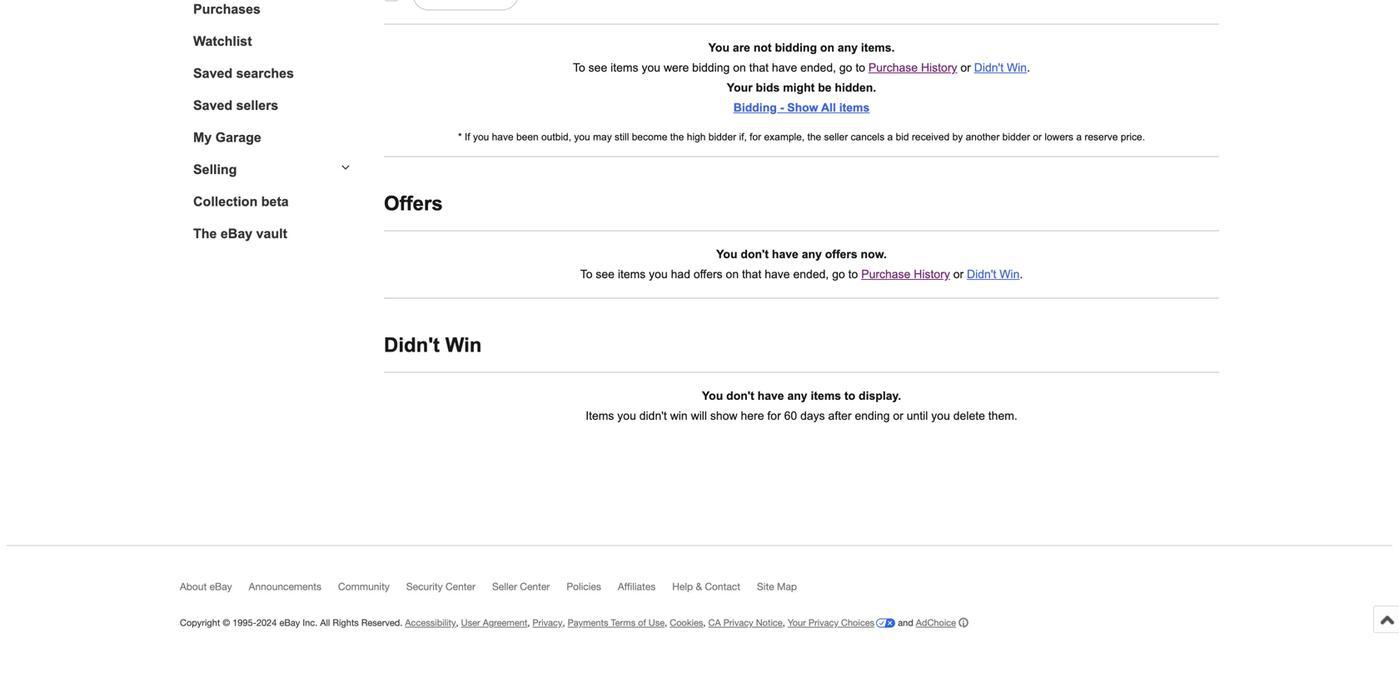 Task type: locate. For each thing, give the bounding box(es) containing it.
0 vertical spatial that
[[749, 61, 769, 74]]

win
[[670, 409, 688, 422]]

didn't
[[974, 61, 1004, 74], [967, 268, 997, 281], [384, 334, 440, 356]]

1 vertical spatial purchase history link
[[861, 268, 950, 281]]

ebay right about
[[210, 581, 232, 592]]

didn't inside you are not bidding on any items. to see items you were bidding on that have ended, go to purchase history or didn't win . your bids might be hidden. bidding - show all items
[[974, 61, 1004, 74]]

have
[[772, 61, 797, 74], [492, 131, 514, 142], [772, 248, 799, 261], [765, 268, 790, 281], [758, 389, 784, 402]]

bidding right 'not'
[[775, 41, 817, 54]]

after
[[828, 409, 852, 422]]

you right "if"
[[473, 131, 489, 142]]

win
[[1007, 61, 1027, 74], [1000, 268, 1020, 281], [445, 334, 482, 356]]

don't inside the you don't have any items to display. items you didn't win will show here for 60 days after ending or until you delete them.
[[726, 389, 755, 402]]

user
[[461, 617, 480, 628]]

that inside you are not bidding on any items. to see items you were bidding on that have ended, go to purchase history or didn't win . your bids might be hidden. bidding - show all items
[[749, 61, 769, 74]]

, left privacy link
[[528, 617, 530, 628]]

1 saved from the top
[[193, 66, 233, 81]]

privacy right ca
[[724, 617, 754, 628]]

1 vertical spatial your
[[788, 617, 806, 628]]

policies link
[[567, 581, 618, 600]]

on down are at the top of page
[[733, 61, 746, 74]]

1 vertical spatial for
[[767, 409, 781, 422]]

offers left now.
[[825, 248, 858, 261]]

0 vertical spatial your
[[727, 81, 753, 94]]

price.
[[1121, 131, 1145, 142]]

you inside you don't have any offers now. to see items you had offers on that have ended, go to purchase history or didn't win .
[[649, 268, 668, 281]]

* if you have been outbid, you may still become the high bidder if, for example, the seller cancels a bid received by another bidder or lowers a reserve price.
[[458, 131, 1145, 142]]

2 vertical spatial you
[[702, 389, 723, 402]]

1 vertical spatial see
[[596, 268, 615, 281]]

become
[[632, 131, 668, 142]]

any for items
[[788, 389, 808, 402]]

0 vertical spatial any
[[838, 41, 858, 54]]

ebay left inc.
[[279, 617, 300, 628]]

0 vertical spatial didn't
[[974, 61, 1004, 74]]

0 vertical spatial bidding
[[775, 41, 817, 54]]

1 horizontal spatial .
[[1027, 61, 1030, 74]]

0 vertical spatial to
[[573, 61, 585, 74]]

,
[[456, 617, 459, 628], [528, 617, 530, 628], [563, 617, 565, 628], [665, 617, 667, 628], [703, 617, 706, 628], [783, 617, 785, 628]]

0 vertical spatial purchase history link
[[869, 61, 958, 74]]

1 vertical spatial to
[[580, 268, 593, 281]]

for right if, at the right of page
[[750, 131, 761, 142]]

ebay right the
[[221, 226, 253, 241]]

you left the had
[[649, 268, 668, 281]]

watchlist
[[193, 34, 252, 49]]

all right inc.
[[320, 617, 330, 628]]

adchoice
[[916, 617, 956, 628]]

1 horizontal spatial offers
[[825, 248, 858, 261]]

0 vertical spatial didn't win link
[[974, 61, 1027, 74]]

0 vertical spatial history
[[921, 61, 958, 74]]

0 vertical spatial for
[[750, 131, 761, 142]]

0 horizontal spatial privacy
[[533, 617, 563, 628]]

ended,
[[801, 61, 836, 74], [793, 268, 829, 281]]

1 privacy from the left
[[533, 617, 563, 628]]

see up may
[[589, 61, 607, 74]]

terms
[[611, 617, 636, 628]]

ebay
[[221, 226, 253, 241], [210, 581, 232, 592], [279, 617, 300, 628]]

*
[[458, 131, 462, 142]]

you inside you don't have any offers now. to see items you had offers on that have ended, go to purchase history or didn't win .
[[716, 248, 738, 261]]

don't for here
[[726, 389, 755, 402]]

0 horizontal spatial .
[[1020, 268, 1023, 281]]

you don't have any offers now. to see items you had offers on that have ended, go to purchase history or didn't win .
[[580, 248, 1023, 281]]

items
[[611, 61, 639, 74], [839, 101, 870, 114], [618, 268, 646, 281], [811, 389, 841, 402]]

any inside you are not bidding on any items. to see items you were bidding on that have ended, go to purchase history or didn't win . your bids might be hidden. bidding - show all items
[[838, 41, 858, 54]]

privacy left the choices
[[809, 617, 839, 628]]

0 vertical spatial saved
[[193, 66, 233, 81]]

2 vertical spatial on
[[726, 268, 739, 281]]

2 horizontal spatial privacy
[[809, 617, 839, 628]]

outbid,
[[541, 131, 571, 142]]

1 vertical spatial any
[[802, 248, 822, 261]]

, left user
[[456, 617, 459, 628]]

0 vertical spatial purchase
[[869, 61, 918, 74]]

cancels
[[851, 131, 885, 142]]

on inside you don't have any offers now. to see items you had offers on that have ended, go to purchase history or didn't win .
[[726, 268, 739, 281]]

saved for saved sellers
[[193, 98, 233, 113]]

0 horizontal spatial the
[[670, 131, 684, 142]]

2 vertical spatial any
[[788, 389, 808, 402]]

may
[[593, 131, 612, 142]]

privacy link
[[533, 617, 563, 628]]

0 vertical spatial win
[[1007, 61, 1027, 74]]

any inside you don't have any offers now. to see items you had offers on that have ended, go to purchase history or didn't win .
[[802, 248, 822, 261]]

1 vertical spatial win
[[1000, 268, 1020, 281]]

ending
[[855, 409, 890, 422]]

0 horizontal spatial offers
[[694, 268, 723, 281]]

items inside you don't have any offers now. to see items you had offers on that have ended, go to purchase history or didn't win .
[[618, 268, 646, 281]]

saved searches link
[[193, 66, 351, 81]]

announcements
[[249, 581, 322, 592]]

or
[[961, 61, 971, 74], [1033, 131, 1042, 142], [954, 268, 964, 281], [893, 409, 904, 422]]

the ebay vault link
[[193, 226, 351, 242]]

offers
[[825, 248, 858, 261], [694, 268, 723, 281]]

1 vertical spatial bidding
[[692, 61, 730, 74]]

payments terms of use link
[[568, 617, 665, 628]]

see inside you are not bidding on any items. to see items you were bidding on that have ended, go to purchase history or didn't win . your bids might be hidden. bidding - show all items
[[589, 61, 607, 74]]

bidder
[[709, 131, 736, 142], [1003, 131, 1030, 142]]

don't inside you don't have any offers now. to see items you had offers on that have ended, go to purchase history or didn't win .
[[741, 248, 769, 261]]

ended, inside you don't have any offers now. to see items you had offers on that have ended, go to purchase history or didn't win .
[[793, 268, 829, 281]]

if
[[465, 131, 470, 142]]

you inside you are not bidding on any items. to see items you were bidding on that have ended, go to purchase history or didn't win . your bids might be hidden. bidding - show all items
[[642, 61, 661, 74]]

see left the had
[[596, 268, 615, 281]]

1 vertical spatial you
[[716, 248, 738, 261]]

1 vertical spatial go
[[832, 268, 845, 281]]

all down be
[[821, 101, 836, 114]]

notice
[[756, 617, 783, 628]]

didn't win link for you are not bidding on any items.
[[974, 61, 1027, 74]]

purchase history link
[[869, 61, 958, 74], [861, 268, 950, 281]]

1 horizontal spatial privacy
[[724, 617, 754, 628]]

you are not bidding on any items. to see items you were bidding on that have ended, go to purchase history or didn't win . your bids might be hidden. bidding - show all items
[[573, 41, 1030, 114]]

a
[[888, 131, 893, 142], [1076, 131, 1082, 142]]

0 vertical spatial to
[[856, 61, 865, 74]]

0 horizontal spatial all
[[320, 617, 330, 628]]

had
[[671, 268, 691, 281]]

you left may
[[574, 131, 590, 142]]

items up days
[[811, 389, 841, 402]]

days
[[801, 409, 825, 422]]

center right security
[[446, 581, 476, 592]]

any up 60 at the right bottom of page
[[788, 389, 808, 402]]

1 vertical spatial history
[[914, 268, 950, 281]]

you left were
[[642, 61, 661, 74]]

0 vertical spatial don't
[[741, 248, 769, 261]]

your up bidding
[[727, 81, 753, 94]]

2 saved from the top
[[193, 98, 233, 113]]

the left seller
[[808, 131, 821, 142]]

bidding right were
[[692, 61, 730, 74]]

, down site map link
[[783, 617, 785, 628]]

, left payments
[[563, 617, 565, 628]]

©
[[223, 617, 230, 628]]

saved
[[193, 66, 233, 81], [193, 98, 233, 113]]

0 vertical spatial ended,
[[801, 61, 836, 74]]

0 horizontal spatial center
[[446, 581, 476, 592]]

any for offers
[[802, 248, 822, 261]]

any left items.
[[838, 41, 858, 54]]

all inside you are not bidding on any items. to see items you were bidding on that have ended, go to purchase history or didn't win . your bids might be hidden. bidding - show all items
[[821, 101, 836, 114]]

win inside you don't have any offers now. to see items you had offers on that have ended, go to purchase history or didn't win .
[[1000, 268, 1020, 281]]

items left the had
[[618, 268, 646, 281]]

3 , from the left
[[563, 617, 565, 628]]

if,
[[739, 131, 747, 142]]

1 horizontal spatial bidder
[[1003, 131, 1030, 142]]

0 vertical spatial see
[[589, 61, 607, 74]]

about ebay link
[[180, 581, 249, 600]]

choices
[[841, 617, 875, 628]]

2 the from the left
[[808, 131, 821, 142]]

any left now.
[[802, 248, 822, 261]]

that down 'not'
[[749, 61, 769, 74]]

for inside the you don't have any items to display. items you didn't win will show here for 60 days after ending or until you delete them.
[[767, 409, 781, 422]]

0 vertical spatial ebay
[[221, 226, 253, 241]]

1 horizontal spatial all
[[821, 101, 836, 114]]

1 horizontal spatial for
[[767, 409, 781, 422]]

purchase history link down items.
[[869, 61, 958, 74]]

win inside you are not bidding on any items. to see items you were bidding on that have ended, go to purchase history or didn't win . your bids might be hidden. bidding - show all items
[[1007, 61, 1027, 74]]

purchase down items.
[[869, 61, 918, 74]]

your right the notice
[[788, 617, 806, 628]]

ebay for the
[[221, 226, 253, 241]]

2 vertical spatial to
[[845, 389, 856, 402]]

1 vertical spatial to
[[849, 268, 858, 281]]

didn't inside you don't have any offers now. to see items you had offers on that have ended, go to purchase history or didn't win .
[[967, 268, 997, 281]]

you for on
[[716, 248, 738, 261]]

1 vertical spatial on
[[733, 61, 746, 74]]

1 horizontal spatial a
[[1076, 131, 1082, 142]]

2 privacy from the left
[[724, 617, 754, 628]]

60
[[784, 409, 797, 422]]

history inside you are not bidding on any items. to see items you were bidding on that have ended, go to purchase history or didn't win . your bids might be hidden. bidding - show all items
[[921, 61, 958, 74]]

history
[[921, 61, 958, 74], [914, 268, 950, 281]]

purchase history link down now.
[[861, 268, 950, 281]]

1 vertical spatial didn't win link
[[967, 268, 1020, 281]]

0 vertical spatial .
[[1027, 61, 1030, 74]]

will
[[691, 409, 707, 422]]

for left 60 at the right bottom of page
[[767, 409, 781, 422]]

on right the had
[[726, 268, 739, 281]]

you don't have any items to display. items you didn't win will show here for 60 days after ending or until you delete them.
[[586, 389, 1018, 422]]

and adchoice
[[896, 617, 956, 628]]

privacy down seller center link
[[533, 617, 563, 628]]

policies
[[567, 581, 601, 592]]

bids
[[756, 81, 780, 94]]

1 vertical spatial didn't
[[967, 268, 997, 281]]

bidder right another at the top of the page
[[1003, 131, 1030, 142]]

saved up my
[[193, 98, 233, 113]]

to
[[573, 61, 585, 74], [580, 268, 593, 281]]

2 vertical spatial win
[[445, 334, 482, 356]]

0 horizontal spatial bidder
[[709, 131, 736, 142]]

here
[[741, 409, 764, 422]]

0 vertical spatial go
[[840, 61, 853, 74]]

saved down the watchlist
[[193, 66, 233, 81]]

0 horizontal spatial for
[[750, 131, 761, 142]]

1 vertical spatial that
[[742, 268, 762, 281]]

1 the from the left
[[670, 131, 684, 142]]

, left cookies link
[[665, 617, 667, 628]]

1 horizontal spatial bidding
[[775, 41, 817, 54]]

1 vertical spatial ended,
[[793, 268, 829, 281]]

the left high
[[670, 131, 684, 142]]

0 vertical spatial on
[[820, 41, 835, 54]]

reserve
[[1085, 131, 1118, 142]]

1 vertical spatial ebay
[[210, 581, 232, 592]]

5 , from the left
[[703, 617, 706, 628]]

bidder left if, at the right of page
[[709, 131, 736, 142]]

that inside you don't have any offers now. to see items you had offers on that have ended, go to purchase history or didn't win .
[[742, 268, 762, 281]]

1 vertical spatial saved
[[193, 98, 233, 113]]

you inside you are not bidding on any items. to see items you were bidding on that have ended, go to purchase history or didn't win . your bids might be hidden. bidding - show all items
[[709, 41, 730, 54]]

on up be
[[820, 41, 835, 54]]

seller center link
[[492, 581, 567, 600]]

1 vertical spatial don't
[[726, 389, 755, 402]]

a left bid
[[888, 131, 893, 142]]

not
[[754, 41, 772, 54]]

purchase down now.
[[861, 268, 911, 281]]

. inside you are not bidding on any items. to see items you were bidding on that have ended, go to purchase history or didn't win . your bids might be hidden. bidding - show all items
[[1027, 61, 1030, 74]]

center
[[446, 581, 476, 592], [520, 581, 550, 592]]

0 horizontal spatial your
[[727, 81, 753, 94]]

see
[[589, 61, 607, 74], [596, 268, 615, 281]]

ended, inside you are not bidding on any items. to see items you were bidding on that have ended, go to purchase history or didn't win . your bids might be hidden. bidding - show all items
[[801, 61, 836, 74]]

saved sellers link
[[193, 98, 351, 113]]

0 vertical spatial you
[[709, 41, 730, 54]]

selling
[[193, 162, 237, 177]]

sellers
[[236, 98, 278, 113]]

1 vertical spatial purchase
[[861, 268, 911, 281]]

1 a from the left
[[888, 131, 893, 142]]

4 , from the left
[[665, 617, 667, 628]]

center right seller on the bottom of page
[[520, 581, 550, 592]]

any inside the you don't have any items to display. items you didn't win will show here for 60 days after ending or until you delete them.
[[788, 389, 808, 402]]

.
[[1027, 61, 1030, 74], [1020, 268, 1023, 281]]

, left ca
[[703, 617, 706, 628]]

1 horizontal spatial the
[[808, 131, 821, 142]]

history inside you don't have any offers now. to see items you had offers on that have ended, go to purchase history or didn't win .
[[914, 268, 950, 281]]

to
[[856, 61, 865, 74], [849, 268, 858, 281], [845, 389, 856, 402]]

1 center from the left
[[446, 581, 476, 592]]

you for bidding
[[709, 41, 730, 54]]

2 center from the left
[[520, 581, 550, 592]]

still
[[615, 131, 629, 142]]

go
[[840, 61, 853, 74], [832, 268, 845, 281]]

you inside the you don't have any items to display. items you didn't win will show here for 60 days after ending or until you delete them.
[[702, 389, 723, 402]]

show
[[787, 101, 818, 114]]

your
[[727, 81, 753, 94], [788, 617, 806, 628]]

purchase inside you don't have any offers now. to see items you had offers on that have ended, go to purchase history or didn't win .
[[861, 268, 911, 281]]

offers
[[384, 192, 443, 215]]

a right lowers
[[1076, 131, 1082, 142]]

0 vertical spatial all
[[821, 101, 836, 114]]

1 vertical spatial .
[[1020, 268, 1023, 281]]

offers right the had
[[694, 268, 723, 281]]

for
[[750, 131, 761, 142], [767, 409, 781, 422]]

of
[[638, 617, 646, 628]]

2 vertical spatial didn't
[[384, 334, 440, 356]]

1 horizontal spatial center
[[520, 581, 550, 592]]

center for security center
[[446, 581, 476, 592]]

you
[[709, 41, 730, 54], [716, 248, 738, 261], [702, 389, 723, 402]]

1 , from the left
[[456, 617, 459, 628]]

all
[[821, 101, 836, 114], [320, 617, 330, 628]]

or inside you are not bidding on any items. to see items you were bidding on that have ended, go to purchase history or didn't win . your bids might be hidden. bidding - show all items
[[961, 61, 971, 74]]

that right the had
[[742, 268, 762, 281]]

0 horizontal spatial a
[[888, 131, 893, 142]]



Task type: describe. For each thing, give the bounding box(es) containing it.
adchoice link
[[916, 617, 969, 628]]

1 vertical spatial all
[[320, 617, 330, 628]]

them.
[[989, 409, 1018, 422]]

2 , from the left
[[528, 617, 530, 628]]

searches
[[236, 66, 294, 81]]

collection beta link
[[193, 194, 351, 210]]

items left were
[[611, 61, 639, 74]]

go inside you don't have any offers now. to see items you had offers on that have ended, go to purchase history or didn't win .
[[832, 268, 845, 281]]

affiliates
[[618, 581, 656, 592]]

or inside the you don't have any items to display. items you didn't win will show here for 60 days after ending or until you delete them.
[[893, 409, 904, 422]]

inc.
[[303, 617, 318, 628]]

bidding
[[734, 101, 777, 114]]

beta
[[261, 194, 289, 209]]

another
[[966, 131, 1000, 142]]

purchase inside you are not bidding on any items. to see items you were bidding on that have ended, go to purchase history or didn't win . your bids might be hidden. bidding - show all items
[[869, 61, 918, 74]]

1 bidder from the left
[[709, 131, 736, 142]]

until
[[907, 409, 928, 422]]

accessibility link
[[405, 617, 456, 628]]

items.
[[861, 41, 895, 54]]

seller
[[492, 581, 517, 592]]

items
[[586, 409, 614, 422]]

2 vertical spatial ebay
[[279, 617, 300, 628]]

cookies link
[[670, 617, 703, 628]]

site map
[[757, 581, 797, 592]]

user agreement link
[[461, 617, 528, 628]]

been
[[516, 131, 539, 142]]

items down hidden.
[[839, 101, 870, 114]]

community link
[[338, 581, 406, 600]]

for for 60
[[767, 409, 781, 422]]

didn't win link for you don't have any offers now.
[[967, 268, 1020, 281]]

center for seller center
[[520, 581, 550, 592]]

1 vertical spatial offers
[[694, 268, 723, 281]]

ca
[[708, 617, 721, 628]]

your inside you are not bidding on any items. to see items you were bidding on that have ended, go to purchase history or didn't win . your bids might be hidden. bidding - show all items
[[727, 81, 753, 94]]

. inside you don't have any offers now. to see items you had offers on that have ended, go to purchase history or didn't win .
[[1020, 268, 1023, 281]]

purchases
[[193, 2, 261, 17]]

reserved.
[[361, 617, 403, 628]]

help & contact link
[[672, 581, 757, 600]]

your privacy choices link
[[788, 617, 896, 628]]

site map link
[[757, 581, 814, 600]]

copyright
[[180, 617, 220, 628]]

collection beta
[[193, 194, 289, 209]]

you right until
[[932, 409, 950, 422]]

2 bidder from the left
[[1003, 131, 1030, 142]]

to inside the you don't have any items to display. items you didn't win will show here for 60 days after ending or until you delete them.
[[845, 389, 856, 402]]

security center link
[[406, 581, 492, 600]]

2 a from the left
[[1076, 131, 1082, 142]]

copyright © 1995-2024 ebay inc. all rights reserved. accessibility , user agreement , privacy , payments terms of use , cookies , ca privacy notice , your privacy choices
[[180, 617, 875, 628]]

selling button
[[180, 162, 351, 177]]

2024
[[257, 617, 277, 628]]

have inside you are not bidding on any items. to see items you were bidding on that have ended, go to purchase history or didn't win . your bids might be hidden. bidding - show all items
[[772, 61, 797, 74]]

you for show
[[702, 389, 723, 402]]

-
[[780, 101, 784, 114]]

items inside the you don't have any items to display. items you didn't win will show here for 60 days after ending or until you delete them.
[[811, 389, 841, 402]]

ca privacy notice link
[[708, 617, 783, 628]]

watchlist link
[[193, 34, 351, 49]]

purchase history link for you are not bidding on any items.
[[869, 61, 958, 74]]

go inside you are not bidding on any items. to see items you were bidding on that have ended, go to purchase history or didn't win . your bids might be hidden. bidding - show all items
[[840, 61, 853, 74]]

about
[[180, 581, 207, 592]]

by
[[953, 131, 963, 142]]

see inside you don't have any offers now. to see items you had offers on that have ended, go to purchase history or didn't win .
[[596, 268, 615, 281]]

6 , from the left
[[783, 617, 785, 628]]

saved searches
[[193, 66, 294, 81]]

have inside the you don't have any items to display. items you didn't win will show here for 60 days after ending or until you delete them.
[[758, 389, 784, 402]]

the ebay vault
[[193, 226, 287, 241]]

seller
[[824, 131, 848, 142]]

my
[[193, 130, 212, 145]]

contact
[[705, 581, 741, 592]]

and
[[898, 617, 914, 628]]

1995-
[[233, 617, 257, 628]]

you left didn't
[[617, 409, 636, 422]]

delete
[[954, 409, 985, 422]]

lowers
[[1045, 131, 1074, 142]]

purchase history link for you don't have any offers now.
[[861, 268, 950, 281]]

purchases link
[[193, 2, 351, 17]]

saved sellers
[[193, 98, 278, 113]]

ebay for about
[[210, 581, 232, 592]]

to inside you don't have any offers now. to see items you had offers on that have ended, go to purchase history or didn't win .
[[580, 268, 593, 281]]

received
[[912, 131, 950, 142]]

agreement
[[483, 617, 528, 628]]

or inside you don't have any offers now. to see items you had offers on that have ended, go to purchase history or didn't win .
[[954, 268, 964, 281]]

garage
[[215, 130, 261, 145]]

3 privacy from the left
[[809, 617, 839, 628]]

0 vertical spatial offers
[[825, 248, 858, 261]]

to inside you don't have any offers now. to see items you had offers on that have ended, go to purchase history or didn't win .
[[849, 268, 858, 281]]

announcements link
[[249, 581, 338, 600]]

saved for saved searches
[[193, 66, 233, 81]]

to inside you are not bidding on any items. to see items you were bidding on that have ended, go to purchase history or didn't win . your bids might be hidden. bidding - show all items
[[573, 61, 585, 74]]

collection
[[193, 194, 258, 209]]

help
[[672, 581, 693, 592]]

example,
[[764, 131, 805, 142]]

community
[[338, 581, 390, 592]]

high
[[687, 131, 706, 142]]

seller center
[[492, 581, 550, 592]]

security
[[406, 581, 443, 592]]

might
[[783, 81, 815, 94]]

rights
[[333, 617, 359, 628]]

display.
[[859, 389, 901, 402]]

hidden.
[[835, 81, 876, 94]]

to inside you are not bidding on any items. to see items you were bidding on that have ended, go to purchase history or didn't win . your bids might be hidden. bidding - show all items
[[856, 61, 865, 74]]

1 horizontal spatial your
[[788, 617, 806, 628]]

my garage
[[193, 130, 261, 145]]

now.
[[861, 248, 887, 261]]

0 horizontal spatial bidding
[[692, 61, 730, 74]]

were
[[664, 61, 689, 74]]

site
[[757, 581, 774, 592]]

for for example,
[[750, 131, 761, 142]]

bidding - show all items link
[[734, 101, 870, 114]]

don't for that
[[741, 248, 769, 261]]

about ebay
[[180, 581, 232, 592]]



Task type: vqa. For each thing, say whether or not it's contained in the screenshot.
Received
yes



